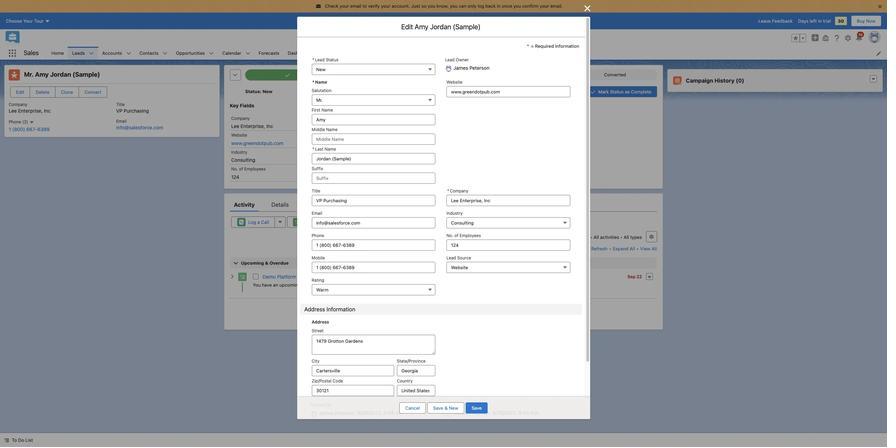 Task type: vqa. For each thing, say whether or not it's contained in the screenshot.
2nd your from left
yes



Task type: describe. For each thing, give the bounding box(es) containing it.
company for company lee enterprise, inc
[[9, 102, 27, 107]]

1 by from the left
[[327, 402, 332, 408]]

Middle Name text field
[[312, 133, 435, 145]]

Rating button
[[312, 284, 435, 295]]

home link
[[47, 47, 68, 60]]

* for * lead status
[[312, 57, 314, 62]]

, 9/28/2023, 9:56 am for last modified by
[[490, 410, 538, 416]]

days
[[798, 18, 809, 24]]

calendar link
[[218, 47, 246, 60]]

so
[[422, 3, 427, 9]]

leave feedback
[[759, 18, 793, 24]]

1 you from the left
[[428, 3, 435, 9]]

, for created by
[[355, 410, 356, 416]]

activity link
[[234, 198, 255, 212]]

30
[[838, 18, 844, 24]]

1 vertical spatial website
[[231, 133, 247, 138]]

* company
[[447, 188, 469, 193]]

• up 'expand'
[[621, 234, 623, 240]]

inc inside "company lee enterprise, inc"
[[44, 108, 51, 114]]

check your email to verify your account. just so you know, you can only log back in once you confirm your email.
[[325, 3, 563, 9]]

• left view on the bottom of page
[[637, 246, 639, 252]]

do
[[18, 438, 24, 443]]

dashboards list item
[[284, 47, 326, 60]]

Country text field
[[397, 385, 435, 396]]

1 vertical spatial lee
[[231, 123, 239, 129]]

company for company
[[231, 116, 250, 121]]

mark status as complete button
[[585, 86, 658, 97]]

cancel button
[[400, 403, 426, 414]]

address for address
[[312, 319, 329, 325]]

phone
[[312, 233, 324, 238]]

lead owner
[[445, 57, 469, 62]]

campaign
[[686, 77, 714, 84]]

(sample) for edit amy jordan (sample)
[[453, 23, 481, 31]]

search... button
[[363, 32, 503, 43]]

leads
[[72, 50, 85, 56]]

dashboards link
[[284, 47, 317, 60]]

log a call
[[248, 219, 269, 225]]

widgets
[[298, 274, 316, 280]]

Zip/Postal Code text field
[[312, 385, 394, 396]]

Lead Source button
[[447, 262, 570, 273]]

history
[[715, 77, 735, 84]]

convert
[[85, 89, 101, 95]]

only
[[468, 3, 477, 9]]

event
[[371, 219, 382, 225]]

(sample) for demo platform widgets (sample)
[[318, 274, 338, 280]]

text default image
[[871, 77, 876, 82]]

all right time
[[594, 234, 599, 240]]

* name
[[312, 79, 327, 85]]

contacts link
[[135, 47, 163, 60]]

you
[[253, 282, 261, 288]]

activity
[[234, 202, 255, 208]]

opportunities list item
[[172, 47, 218, 60]]

Street text field
[[312, 335, 435, 355]]

tab list containing activity
[[230, 198, 658, 212]]

info@salesforce.com link
[[116, 125, 163, 131]]

title for title
[[312, 188, 320, 193]]

City text field
[[312, 365, 394, 377]]

1 your from the left
[[340, 3, 349, 9]]

, for last modified by
[[490, 410, 491, 416]]

list
[[25, 438, 33, 443]]

, 9/28/2023, 9:56 am for created by
[[355, 410, 403, 416]]

2 you from the left
[[450, 3, 458, 9]]

sep
[[628, 274, 636, 280]]

search...
[[377, 35, 395, 41]]

new for new event
[[360, 219, 369, 225]]

source
[[457, 255, 471, 260]]

accounts
[[102, 50, 122, 56]]

complete
[[631, 89, 652, 95]]

vp
[[116, 108, 122, 114]]

buy now button
[[851, 15, 882, 26]]

industry consulting no. of employees 124
[[231, 150, 266, 180]]

days left in trial
[[798, 18, 831, 24]]

path options list box
[[245, 69, 658, 81]]

an
[[273, 282, 278, 288]]

mark
[[599, 89, 609, 95]]

* for * last name
[[312, 146, 314, 152]]

platform
[[277, 274, 296, 280]]

1
[[9, 126, 11, 132]]

expand
[[613, 246, 629, 252]]

suffix
[[312, 166, 323, 171]]

Website text field
[[447, 86, 570, 97]]

Email text field
[[312, 217, 435, 228]]

0 horizontal spatial status
[[245, 89, 260, 94]]

2 horizontal spatial company
[[450, 188, 469, 193]]

demo platform widgets (sample) link
[[263, 274, 338, 280]]

Mobile text field
[[312, 262, 435, 273]]

new for new
[[316, 66, 326, 72]]

forecasts
[[259, 50, 279, 56]]

title for title vp purchasing
[[116, 102, 125, 107]]

* last name
[[312, 146, 336, 152]]

delete
[[36, 89, 49, 95]]

jordan for mr.
[[50, 71, 71, 78]]

Industry button
[[447, 217, 570, 228]]

activities
[[600, 234, 619, 240]]

www.greendotpub.com
[[231, 140, 283, 146]]

key fields
[[230, 103, 254, 109]]

accounts link
[[98, 47, 126, 60]]

refresh • expand all • view all
[[591, 246, 657, 252]]

amy for edit
[[415, 23, 429, 31]]

• left 'expand'
[[609, 246, 611, 252]]

upcoming & overdue button
[[230, 257, 657, 269]]

state/province
[[397, 359, 426, 364]]

1 (800) 667-6389 link
[[9, 126, 50, 132]]

sales
[[24, 49, 39, 57]]

to
[[363, 3, 367, 9]]

new task
[[304, 219, 325, 225]]

created by
[[310, 402, 332, 408]]

1 horizontal spatial website
[[447, 79, 463, 85]]

left
[[810, 18, 817, 24]]

Salutation button
[[312, 94, 435, 106]]

a
[[257, 219, 260, 225]]

address for address information
[[304, 306, 325, 312]]

save & new
[[433, 405, 458, 411]]

lee inside "company lee enterprise, inc"
[[9, 108, 17, 114]]

mr. amy jordan (sample)
[[24, 71, 100, 78]]

forecasts link
[[255, 47, 284, 60]]

1 vertical spatial in
[[818, 18, 822, 24]]

9:56 for created by
[[384, 410, 394, 416]]

confirm
[[523, 3, 539, 9]]

view all link
[[640, 243, 658, 254]]

first
[[312, 107, 320, 113]]

can
[[459, 3, 467, 9]]

=
[[531, 43, 534, 49]]

inverse image
[[583, 4, 592, 13]]

1 vertical spatial inc
[[266, 123, 273, 129]]

home
[[51, 50, 64, 56]]

6389
[[37, 126, 50, 132]]

• right time
[[591, 234, 593, 240]]

new left the save button
[[449, 405, 458, 411]]

as
[[625, 89, 630, 95]]

* for * = required information
[[527, 43, 529, 49]]

2 your from the left
[[381, 3, 391, 9]]

leads link
[[68, 47, 89, 60]]

lee enterprise, inc
[[231, 123, 273, 129]]

filters: all time • all activities • all types
[[558, 234, 642, 240]]

now
[[866, 18, 876, 24]]

1 vertical spatial no.
[[447, 233, 453, 238]]

log
[[248, 219, 256, 225]]

1 horizontal spatial enterprise,
[[241, 123, 265, 129]]

lead image
[[9, 69, 20, 81]]

save & new button
[[427, 403, 464, 414]]

9/28/2023, for last modified by
[[492, 410, 517, 416]]



Task type: locate. For each thing, give the bounding box(es) containing it.
0 horizontal spatial amy
[[35, 71, 49, 78]]

key
[[230, 103, 239, 109]]

name right middle
[[326, 127, 338, 132]]

& inside dropdown button
[[265, 260, 268, 266]]

list item
[[326, 47, 360, 60]]

9/28/2023, right the save button
[[492, 410, 517, 416]]

in right back on the right top of page
[[497, 3, 501, 9]]

No. of Employees text field
[[447, 240, 570, 251]]

Lead Status, New button
[[312, 64, 435, 75]]

1 horizontal spatial mr.
[[316, 97, 323, 103]]

list
[[47, 47, 887, 60]]

leads list item
[[68, 47, 98, 60]]

save button
[[466, 403, 488, 414]]

1 save from the left
[[433, 405, 443, 411]]

0 vertical spatial company
[[9, 102, 27, 107]]

of
[[239, 167, 243, 172], [455, 233, 459, 238]]

1 horizontal spatial information
[[555, 43, 579, 49]]

lee down key
[[231, 123, 239, 129]]

know,
[[437, 3, 449, 9]]

0 horizontal spatial inc
[[44, 108, 51, 114]]

First Name text field
[[312, 114, 435, 125]]

1 vertical spatial (sample)
[[73, 71, 100, 78]]

2 9:56 from the left
[[519, 410, 529, 416]]

by right modified
[[473, 402, 478, 408]]

text default image
[[4, 438, 9, 443]]

view
[[640, 246, 651, 252]]

0 vertical spatial (sample)
[[453, 23, 481, 31]]

& for save
[[445, 405, 448, 411]]

2 vertical spatial (sample)
[[318, 274, 338, 280]]

1 horizontal spatial your
[[381, 3, 391, 9]]

required
[[535, 43, 554, 49]]

info@salesforce.com
[[116, 125, 163, 131]]

am for created by
[[396, 410, 403, 416]]

website down lead owner
[[447, 79, 463, 85]]

0 vertical spatial website
[[447, 79, 463, 85]]

calendar list item
[[218, 47, 255, 60]]

0 horizontal spatial save
[[433, 405, 443, 411]]

lead for lead source
[[447, 255, 456, 260]]

1 9/28/2023, from the left
[[358, 410, 382, 416]]

to do list button
[[0, 433, 37, 447]]

124
[[231, 174, 239, 180]]

9:56
[[384, 410, 394, 416], [519, 410, 529, 416]]

name up 'salutation'
[[315, 79, 327, 85]]

1 vertical spatial amy
[[35, 71, 49, 78]]

first name
[[312, 107, 333, 113]]

new event
[[360, 219, 382, 225]]

9/28/2023, down zip/postal code text box
[[358, 410, 382, 416]]

(sample) for mr. amy jordan (sample)
[[73, 71, 100, 78]]

industry
[[231, 150, 247, 155], [447, 211, 463, 216]]

enterprise,
[[18, 108, 43, 114], [241, 123, 265, 129]]

mr. for mr.
[[316, 97, 323, 103]]

* lead status
[[312, 57, 339, 62]]

0 horizontal spatial , 9/28/2023, 9:56 am
[[355, 410, 403, 416]]

address up street
[[312, 319, 329, 325]]

2 , 9/28/2023, 9:56 am from the left
[[490, 410, 538, 416]]

0 horizontal spatial industry
[[231, 150, 247, 155]]

0 vertical spatial edit
[[401, 23, 413, 31]]

zip/postal
[[312, 379, 332, 384]]

last left modified
[[445, 402, 454, 408]]

company lee enterprise, inc
[[9, 102, 51, 114]]

email for email
[[312, 211, 322, 216]]

2 vertical spatial company
[[450, 188, 469, 193]]

(sample) down the can
[[453, 23, 481, 31]]

to
[[12, 438, 17, 443]]

State/Province text field
[[397, 365, 435, 377]]

of up lead source
[[455, 233, 459, 238]]

mr.
[[24, 71, 34, 78], [316, 97, 323, 103]]

buy
[[857, 18, 865, 24]]

of inside 'industry consulting no. of employees 124'
[[239, 167, 243, 172]]

have
[[262, 282, 272, 288]]

0 horizontal spatial enterprise,
[[18, 108, 43, 114]]

clone
[[61, 89, 73, 95]]

1 vertical spatial industry
[[447, 211, 463, 216]]

2 horizontal spatial you
[[514, 3, 521, 9]]

lead up "* name"
[[315, 57, 325, 62]]

email for email info@salesforce.com
[[116, 119, 127, 124]]

am for last modified by
[[531, 410, 538, 416]]

lead source
[[447, 255, 471, 260]]

to do list
[[12, 438, 33, 443]]

0 horizontal spatial mr.
[[24, 71, 34, 78]]

industry inside 'industry consulting no. of employees 124'
[[231, 150, 247, 155]]

0 vertical spatial email
[[116, 119, 127, 124]]

None text field
[[447, 195, 570, 206]]

1 , 9/28/2023, 9:56 am from the left
[[355, 410, 403, 416]]

3 you from the left
[[514, 3, 521, 9]]

2 by from the left
[[473, 402, 478, 408]]

&
[[265, 260, 268, 266], [445, 405, 448, 411]]

upcoming
[[280, 282, 300, 288]]

1 horizontal spatial ,
[[490, 410, 491, 416]]

status left as
[[610, 89, 624, 95]]

no.
[[231, 167, 238, 172], [447, 233, 453, 238]]

enterprise, up '1 (800) 667-6389' link
[[18, 108, 43, 114]]

in right left
[[818, 18, 822, 24]]

1 vertical spatial edit
[[16, 89, 24, 95]]

1 vertical spatial company
[[231, 116, 250, 121]]

0 horizontal spatial title
[[116, 102, 125, 107]]

lead left source
[[447, 255, 456, 260]]

1 vertical spatial employees
[[460, 233, 481, 238]]

warm
[[316, 287, 329, 293]]

1 horizontal spatial industry
[[447, 211, 463, 216]]

edit amy jordan (sample)
[[401, 23, 481, 31]]

lead for lead owner
[[445, 57, 455, 62]]

amy up 'search...' "button" in the top of the page
[[415, 23, 429, 31]]

0 vertical spatial enterprise,
[[18, 108, 43, 114]]

status inside button
[[610, 89, 624, 95]]

0 vertical spatial of
[[239, 167, 243, 172]]

employees up source
[[460, 233, 481, 238]]

2 , from the left
[[490, 410, 491, 416]]

save right the save & new at bottom
[[472, 405, 482, 411]]

information right required
[[555, 43, 579, 49]]

email up new task
[[312, 211, 322, 216]]

by
[[327, 402, 332, 408], [473, 402, 478, 408]]

1 , from the left
[[355, 410, 356, 416]]

you left the can
[[450, 3, 458, 9]]

no. up lead source
[[447, 233, 453, 238]]

jordan up "clone"
[[50, 71, 71, 78]]

all left types
[[624, 234, 629, 240]]

0 horizontal spatial am
[[396, 410, 403, 416]]

2 vertical spatial edit
[[430, 103, 438, 109]]

lee up 1
[[9, 108, 17, 114]]

0 horizontal spatial in
[[497, 3, 501, 9]]

0 vertical spatial mr.
[[24, 71, 34, 78]]

new task button
[[287, 217, 331, 228]]

employees inside 'industry consulting no. of employees 124'
[[244, 167, 266, 172]]

1 vertical spatial mr.
[[316, 97, 323, 103]]

lead
[[315, 57, 325, 62], [445, 57, 455, 62], [447, 255, 456, 260]]

0 horizontal spatial your
[[340, 3, 349, 9]]

address down warm
[[304, 306, 325, 312]]

information
[[555, 43, 579, 49], [327, 306, 355, 312]]

edit for edit "button" in the top of the page
[[16, 89, 24, 95]]

no. inside 'industry consulting no. of employees 124'
[[231, 167, 238, 172]]

status up "* name"
[[326, 57, 339, 62]]

(sample) up warm
[[318, 274, 338, 280]]

jordan for edit
[[430, 23, 451, 31]]

mr. for mr. amy jordan (sample)
[[24, 71, 34, 78]]

of down consulting
[[239, 167, 243, 172]]

1 horizontal spatial 9/28/2023,
[[492, 410, 517, 416]]

1 horizontal spatial status
[[326, 57, 339, 62]]

inc up 6389
[[44, 108, 51, 114]]

status : new
[[245, 89, 273, 94]]

industry for industry consulting no. of employees 124
[[231, 150, 247, 155]]

industry up consulting
[[231, 150, 247, 155]]

title vp purchasing
[[116, 102, 149, 114]]

* for * name
[[312, 79, 315, 85]]

* for * company
[[447, 188, 449, 193]]

1 horizontal spatial you
[[450, 3, 458, 9]]

all right 'expand'
[[630, 246, 635, 252]]

address
[[304, 306, 325, 312], [312, 319, 329, 325]]

jordan up 'search...' "button" in the top of the page
[[430, 23, 451, 31]]

0 vertical spatial &
[[265, 260, 268, 266]]

0 vertical spatial amy
[[415, 23, 429, 31]]

0 vertical spatial inc
[[44, 108, 51, 114]]

0 vertical spatial last
[[315, 146, 324, 152]]

1 horizontal spatial employees
[[460, 233, 481, 238]]

1 (800) 667-6389
[[9, 126, 50, 132]]

0 vertical spatial in
[[497, 3, 501, 9]]

feedback
[[772, 18, 793, 24]]

1 vertical spatial jordan
[[50, 71, 71, 78]]

time
[[580, 234, 589, 240]]

campaign history (0)
[[686, 77, 744, 84]]

your
[[340, 3, 349, 9], [381, 3, 391, 9], [540, 3, 549, 9]]

1 horizontal spatial , 9/28/2023, 9:56 am
[[490, 410, 538, 416]]

1 am from the left
[[396, 410, 403, 416]]

status up fields
[[245, 89, 260, 94]]

you
[[428, 3, 435, 9], [450, 3, 458, 9], [514, 3, 521, 9]]

9:56 for last modified by
[[519, 410, 529, 416]]

filters:
[[558, 234, 572, 240]]

last
[[315, 146, 324, 152], [445, 402, 454, 408]]

opportunities
[[176, 50, 205, 56]]

1 vertical spatial &
[[445, 405, 448, 411]]

log
[[478, 3, 484, 9]]

log a call button
[[231, 217, 275, 228]]

employees down consulting
[[244, 167, 266, 172]]

email inside email info@salesforce.com
[[116, 119, 127, 124]]

(sample) up convert
[[73, 71, 100, 78]]

your right verify
[[381, 3, 391, 9]]

:
[[260, 89, 262, 94]]

industry for industry
[[447, 211, 463, 216]]

1 horizontal spatial title
[[312, 188, 320, 193]]

0 vertical spatial jordan
[[430, 23, 451, 31]]

1 vertical spatial information
[[327, 306, 355, 312]]

owner
[[456, 57, 469, 62]]

email.
[[550, 3, 563, 9]]

salutation
[[312, 88, 332, 93]]

consulting
[[231, 157, 255, 163]]

1 vertical spatial email
[[312, 211, 322, 216]]

title down the suffix
[[312, 188, 320, 193]]

all right view on the bottom of page
[[652, 246, 657, 252]]

& inside button
[[445, 405, 448, 411]]

2 save from the left
[[472, 405, 482, 411]]

0 horizontal spatial (sample)
[[73, 71, 100, 78]]

your left email
[[340, 3, 349, 9]]

1 horizontal spatial in
[[818, 18, 822, 24]]

calendar
[[222, 50, 241, 56]]

overdue
[[270, 260, 289, 266]]

Last Name text field
[[312, 153, 435, 164]]

name right the first
[[322, 107, 333, 113]]

cancel
[[405, 405, 420, 411]]

delete button
[[30, 87, 55, 98]]

your left email.
[[540, 3, 549, 9]]

0 horizontal spatial &
[[265, 260, 268, 266]]

you right so
[[428, 3, 435, 9]]

9/28/2023, for created by
[[358, 410, 382, 416]]

country
[[397, 379, 413, 384]]

0 vertical spatial information
[[555, 43, 579, 49]]

new right :
[[263, 89, 273, 94]]

0 vertical spatial lee
[[9, 108, 17, 114]]

1 vertical spatial address
[[312, 319, 329, 325]]

inc up www.greendotpub.com link at the left top
[[266, 123, 273, 129]]

new left event
[[360, 219, 369, 225]]

2 am from the left
[[531, 410, 538, 416]]

title up the vp
[[116, 102, 125, 107]]

1 horizontal spatial 9:56
[[519, 410, 529, 416]]

1 horizontal spatial company
[[231, 116, 250, 121]]

0 horizontal spatial no.
[[231, 167, 238, 172]]

0 horizontal spatial of
[[239, 167, 243, 172]]

website down the lee enterprise, inc
[[231, 133, 247, 138]]

name for first name
[[322, 107, 333, 113]]

industry down * company at the right top of page
[[447, 211, 463, 216]]

1 horizontal spatial email
[[312, 211, 322, 216]]

* = required information
[[527, 43, 579, 49]]

1 horizontal spatial inc
[[266, 123, 273, 129]]

& for upcoming
[[265, 260, 268, 266]]

3 your from the left
[[540, 3, 549, 9]]

1 horizontal spatial no.
[[447, 233, 453, 238]]

1 horizontal spatial jordan
[[430, 23, 451, 31]]

lead left "owner"
[[445, 57, 455, 62]]

email down the vp
[[116, 119, 127, 124]]

mr. right lead 'icon'
[[24, 71, 34, 78]]

save for save & new
[[433, 405, 443, 411]]

save left last modified by
[[433, 405, 443, 411]]

amy for mr.
[[35, 71, 49, 78]]

0 horizontal spatial information
[[327, 306, 355, 312]]

1 vertical spatial last
[[445, 402, 454, 408]]

Title text field
[[312, 195, 435, 206]]

name down middle name at top left
[[325, 146, 336, 152]]

0 horizontal spatial employees
[[244, 167, 266, 172]]

rating
[[312, 278, 324, 283]]

0 vertical spatial employees
[[244, 167, 266, 172]]

all left time
[[574, 234, 579, 240]]

0 horizontal spatial last
[[315, 146, 324, 152]]

by right created
[[327, 402, 332, 408]]

no. up 124
[[231, 167, 238, 172]]

address information
[[304, 306, 355, 312]]

, down zip/postal code text box
[[355, 410, 356, 416]]

0 vertical spatial title
[[116, 102, 125, 107]]

1 horizontal spatial of
[[455, 233, 459, 238]]

& left overdue
[[265, 260, 268, 266]]

upcoming & overdue
[[241, 260, 289, 266]]

check
[[325, 3, 338, 9]]

1 9:56 from the left
[[384, 410, 394, 416]]

new for new task
[[304, 219, 314, 225]]

0 horizontal spatial you
[[428, 3, 435, 9]]

status
[[230, 298, 658, 311]]

new left task
[[304, 219, 314, 225]]

(800)
[[12, 126, 25, 132]]

contacts list item
[[135, 47, 172, 60]]

0 horizontal spatial 9/28/2023,
[[358, 410, 382, 416]]

amy up delete button
[[35, 71, 49, 78]]

verify
[[368, 3, 380, 9]]

task image
[[238, 273, 247, 281]]

modified
[[455, 402, 472, 408]]

last down middle
[[315, 146, 324, 152]]

2 9/28/2023, from the left
[[492, 410, 517, 416]]

0 vertical spatial address
[[304, 306, 325, 312]]

2 horizontal spatial (sample)
[[453, 23, 481, 31]]

2 horizontal spatial status
[[610, 89, 624, 95]]

1 vertical spatial enterprise,
[[241, 123, 265, 129]]

1 horizontal spatial (sample)
[[318, 274, 338, 280]]

purchasing
[[124, 108, 149, 114]]

mr. down 'salutation'
[[316, 97, 323, 103]]

1 vertical spatial of
[[455, 233, 459, 238]]

2 horizontal spatial edit
[[430, 103, 438, 109]]

enterprise, inside "company lee enterprise, inc"
[[18, 108, 43, 114]]

1 horizontal spatial lee
[[231, 123, 239, 129]]

list containing home
[[47, 47, 887, 60]]

2 horizontal spatial your
[[540, 3, 549, 9]]

1 horizontal spatial save
[[472, 405, 482, 411]]

0 vertical spatial no.
[[231, 167, 238, 172]]

name for middle name
[[326, 127, 338, 132]]

group
[[792, 34, 806, 42]]

contacts
[[139, 50, 159, 56]]

*
[[527, 43, 529, 49], [312, 57, 314, 62], [312, 79, 315, 85], [312, 146, 314, 152], [447, 188, 449, 193]]

0 horizontal spatial 9:56
[[384, 410, 394, 416]]

mobile
[[312, 255, 325, 260]]

Phone text field
[[312, 240, 435, 251]]

0 horizontal spatial company
[[9, 102, 27, 107]]

, right the save button
[[490, 410, 491, 416]]

edit for edit amy jordan (sample)
[[401, 23, 413, 31]]

1 vertical spatial title
[[312, 188, 320, 193]]

& left modified
[[445, 405, 448, 411]]

you have an upcoming task
[[253, 282, 311, 288]]

0 vertical spatial industry
[[231, 150, 247, 155]]

edit inside "button"
[[16, 89, 24, 95]]

tab list
[[230, 198, 658, 212]]

company
[[9, 102, 27, 107], [231, 116, 250, 121], [450, 188, 469, 193]]

task
[[302, 282, 311, 288]]

leave
[[759, 18, 771, 24]]

0 horizontal spatial by
[[327, 402, 332, 408]]

you right once
[[514, 3, 521, 9]]

mr. inside button
[[316, 97, 323, 103]]

0 horizontal spatial jordan
[[50, 71, 71, 78]]

1 horizontal spatial edit
[[401, 23, 413, 31]]

created
[[310, 402, 326, 408]]

name for * name
[[315, 79, 327, 85]]

new down * lead status
[[316, 66, 326, 72]]

types
[[630, 234, 642, 240]]

accounts list item
[[98, 47, 135, 60]]

information down warm
[[327, 306, 355, 312]]

company inside "company lee enterprise, inc"
[[9, 102, 27, 107]]

title inside title vp purchasing
[[116, 102, 125, 107]]

Suffix text field
[[312, 173, 435, 184]]

save for save
[[472, 405, 482, 411]]

enterprise, up www.greendotpub.com link at the left top
[[241, 123, 265, 129]]

0 horizontal spatial ,
[[355, 410, 356, 416]]



